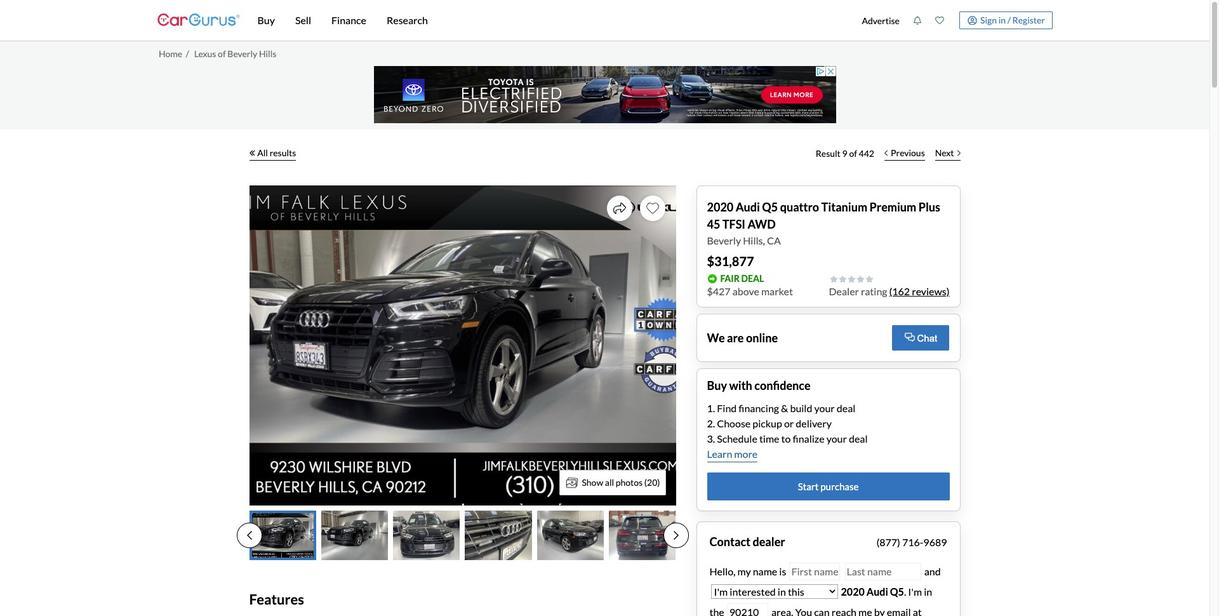 Task type: vqa. For each thing, say whether or not it's contained in the screenshot.
safety within the 'PURISTS WHO BEMOAN THE ENCROACHMENT OF DRIVING ASSISTANCE AND COLLISION AVOIDANCE SYSTEMS WILL LOVE THE FORD MUSTANG BULLITT. NOT ONLY ARE THE ANTILOCK BRAKING, TRACTION CONTROL, AND STABILITY CONTROL SYSTEMS RECALIBRATED AS A PART OF THE STANDARD GT PERFORMANCE PACKAGE, BUT THERE IS ALSO A DISTINCT LACK OF SEMI-AUTONOMOUS SAFETY FEATURES IN THIS CAR.'
no



Task type: describe. For each thing, give the bounding box(es) containing it.
advertise link
[[855, 3, 907, 38]]

buy for buy with confidence
[[707, 379, 727, 393]]

research
[[387, 14, 428, 26]]

the
[[710, 606, 725, 616]]

/ inside menu item
[[1008, 14, 1011, 25]]

(162 reviews) button
[[890, 284, 950, 299]]

more
[[734, 448, 758, 460]]

schedule
[[717, 432, 758, 445]]

chat button
[[892, 325, 949, 351]]

reviews)
[[912, 285, 950, 297]]

home link
[[159, 48, 182, 59]]

titanium
[[822, 200, 868, 214]]

show
[[582, 477, 603, 488]]

financing
[[739, 402, 779, 414]]

name
[[753, 565, 778, 577]]

tfsi
[[723, 217, 746, 231]]

0 horizontal spatial /
[[186, 48, 189, 59]]

beverly inside 2020 audi q5 quattro titanium premium plus 45 tfsi awd beverly hills, ca
[[707, 234, 741, 246]]

view vehicle photo 1 image
[[249, 510, 316, 561]]

all results link
[[249, 139, 296, 167]]

or
[[784, 417, 794, 429]]

contact
[[710, 535, 751, 549]]

show all photos (20)
[[582, 477, 660, 488]]

menu bar containing buy
[[240, 0, 855, 41]]

all
[[257, 147, 268, 158]]

2020 audi q5
[[841, 586, 904, 598]]

previous link
[[880, 139, 930, 167]]

share image
[[613, 202, 626, 214]]

(877) 716-9689
[[877, 536, 947, 548]]

home / lexus of beverly hills
[[159, 48, 277, 59]]

choose
[[717, 417, 751, 429]]

all
[[605, 477, 614, 488]]

photos
[[616, 477, 643, 488]]

are
[[727, 331, 744, 345]]

features
[[249, 591, 304, 608]]

market
[[762, 285, 793, 297]]

next page image
[[674, 530, 679, 541]]

sell button
[[285, 0, 321, 41]]

q5 for 2020 audi q5 quattro titanium premium plus 45 tfsi awd beverly hills, ca
[[762, 200, 778, 214]]

contact dealer
[[710, 535, 785, 549]]

learn
[[707, 448, 733, 460]]

build
[[790, 402, 813, 414]]

lexus
[[194, 48, 216, 59]]

&
[[781, 402, 788, 414]]

2020 for 2020 audi q5
[[841, 586, 865, 598]]

chat image
[[905, 333, 915, 342]]

open notifications image
[[913, 16, 922, 25]]

hills,
[[743, 234, 765, 246]]

confidence
[[755, 379, 811, 393]]

0 vertical spatial deal
[[837, 402, 856, 414]]

finalize
[[793, 432, 825, 445]]

sign in / register
[[981, 14, 1045, 25]]

view vehicle photo 6 image
[[609, 510, 676, 561]]

sign in / register link
[[960, 11, 1053, 29]]

advertisement region
[[374, 66, 836, 123]]

1 vertical spatial deal
[[849, 432, 868, 445]]

view vehicle photo 2 image
[[321, 510, 388, 561]]

purchase
[[821, 481, 859, 492]]

learn more link
[[707, 446, 758, 462]]

$427 above market
[[707, 285, 793, 297]]

finance button
[[321, 0, 377, 41]]

$31,877
[[707, 253, 754, 268]]

online
[[746, 331, 778, 345]]

2020 audi q5 quattro titanium premium plus 45 tfsi awd beverly hills, ca
[[707, 200, 941, 246]]

find
[[717, 402, 737, 414]]

pickup
[[753, 417, 782, 429]]

dealer
[[753, 535, 785, 549]]

buy button
[[247, 0, 285, 41]]

Last name field
[[845, 563, 921, 581]]

user icon image
[[968, 16, 977, 25]]

(162
[[890, 285, 910, 297]]

view vehicle photo 4 image
[[465, 510, 532, 561]]

advertise
[[862, 15, 900, 26]]

with
[[730, 379, 753, 393]]

prev page image
[[247, 530, 252, 541]]

buy for buy
[[258, 14, 275, 26]]

9689
[[924, 536, 947, 548]]

dealer
[[829, 285, 859, 297]]

start purchase button
[[707, 472, 950, 500]]

research button
[[377, 0, 438, 41]]



Task type: locate. For each thing, give the bounding box(es) containing it.
2020 inside 2020 audi q5 quattro titanium premium plus 45 tfsi awd beverly hills, ca
[[707, 200, 734, 214]]

your
[[815, 402, 835, 414], [827, 432, 847, 445]]

my
[[738, 565, 751, 577]]

1 vertical spatial your
[[827, 432, 847, 445]]

register
[[1013, 14, 1045, 25]]

tab list
[[237, 510, 689, 561]]

next
[[935, 147, 954, 158]]

deal right build
[[837, 402, 856, 414]]

home
[[159, 48, 182, 59]]

your down delivery
[[827, 432, 847, 445]]

premium
[[870, 200, 917, 214]]

sell
[[295, 14, 311, 26]]

1 horizontal spatial /
[[1008, 14, 1011, 25]]

1 vertical spatial of
[[849, 148, 857, 159]]

q5 inside 2020 audi q5 quattro titanium premium plus 45 tfsi awd beverly hills, ca
[[762, 200, 778, 214]]

chevron left image
[[885, 150, 888, 156]]

0 vertical spatial buy
[[258, 14, 275, 26]]

0 horizontal spatial q5
[[762, 200, 778, 214]]

buy with confidence
[[707, 379, 811, 393]]

plus
[[919, 200, 941, 214]]

finance
[[332, 14, 366, 26]]

saved cars image
[[936, 16, 944, 25]]

chevron right image
[[958, 150, 961, 156]]

2020 down last name field
[[841, 586, 865, 598]]

previous
[[891, 147, 925, 158]]

all results
[[257, 147, 296, 158]]

0 horizontal spatial buy
[[258, 14, 275, 26]]

result
[[816, 148, 841, 159]]

chevron double left image
[[249, 150, 255, 156]]

1 vertical spatial /
[[186, 48, 189, 59]]

deal right finalize
[[849, 432, 868, 445]]

0 horizontal spatial 2020
[[707, 200, 734, 214]]

buy
[[258, 14, 275, 26], [707, 379, 727, 393]]

/
[[1008, 14, 1011, 25], [186, 48, 189, 59]]

cargurus logo homepage link image
[[157, 2, 240, 38]]

q5 up awd
[[762, 200, 778, 214]]

dealer rating (162 reviews)
[[829, 285, 950, 297]]

quattro
[[780, 200, 819, 214]]

ca
[[767, 234, 781, 246]]

1 horizontal spatial audi
[[867, 586, 888, 598]]

delivery
[[796, 417, 832, 429]]

0 horizontal spatial in
[[924, 586, 933, 598]]

show all photos (20) link
[[560, 470, 666, 495]]

of right lexus
[[218, 48, 226, 59]]

Zip code field
[[728, 603, 768, 616]]

0 vertical spatial /
[[1008, 14, 1011, 25]]

0 vertical spatial your
[[815, 402, 835, 414]]

i'm
[[909, 586, 922, 598]]

start
[[798, 481, 819, 492]]

9
[[843, 148, 848, 159]]

hills
[[259, 48, 277, 59]]

deal
[[837, 402, 856, 414], [849, 432, 868, 445]]

audi for 2020 audi q5
[[867, 586, 888, 598]]

results
[[270, 147, 296, 158]]

menu containing sign in / register
[[855, 3, 1053, 38]]

2020 for 2020 audi q5 quattro titanium premium plus 45 tfsi awd beverly hills, ca
[[707, 200, 734, 214]]

(877)
[[877, 536, 901, 548]]

we are online
[[707, 331, 778, 345]]

2020
[[707, 200, 734, 214], [841, 586, 865, 598]]

442
[[859, 148, 875, 159]]

buy left with
[[707, 379, 727, 393]]

to
[[782, 432, 791, 445]]

view vehicle photo 5 image
[[537, 510, 604, 561]]

0 vertical spatial in
[[999, 14, 1006, 25]]

above
[[733, 285, 760, 297]]

1 vertical spatial audi
[[867, 586, 888, 598]]

1 horizontal spatial beverly
[[707, 234, 741, 246]]

/ right the home link
[[186, 48, 189, 59]]

45
[[707, 217, 721, 231]]

0 horizontal spatial audi
[[736, 200, 760, 214]]

1 horizontal spatial buy
[[707, 379, 727, 393]]

and
[[923, 565, 941, 577]]

1 vertical spatial q5
[[890, 586, 904, 598]]

. i'm in the
[[710, 586, 933, 616]]

sign
[[981, 14, 997, 25]]

First name field
[[790, 563, 841, 581]]

1 vertical spatial buy
[[707, 379, 727, 393]]

time
[[760, 432, 780, 445]]

result 9 of 442
[[816, 148, 875, 159]]

of right 9
[[849, 148, 857, 159]]

0 vertical spatial 2020
[[707, 200, 734, 214]]

beverly down tfsi
[[707, 234, 741, 246]]

(20)
[[645, 477, 660, 488]]

fair deal
[[721, 273, 764, 284]]

in right i'm
[[924, 586, 933, 598]]

menu bar
[[240, 0, 855, 41]]

in
[[999, 14, 1006, 25], [924, 586, 933, 598]]

0 vertical spatial of
[[218, 48, 226, 59]]

1 horizontal spatial q5
[[890, 586, 904, 598]]

2020 up 45
[[707, 200, 734, 214]]

0 vertical spatial beverly
[[228, 48, 257, 59]]

find financing & build your deal choose pickup or delivery schedule time to finalize your deal learn more
[[707, 402, 868, 460]]

deal
[[742, 273, 764, 284]]

view vehicle photo 3 image
[[393, 510, 460, 561]]

0 horizontal spatial of
[[218, 48, 226, 59]]

beverly left hills
[[228, 48, 257, 59]]

1 vertical spatial 2020
[[841, 586, 865, 598]]

your up delivery
[[815, 402, 835, 414]]

q5
[[762, 200, 778, 214], [890, 586, 904, 598]]

in inside . i'm in the
[[924, 586, 933, 598]]

audi for 2020 audi q5 quattro titanium premium plus 45 tfsi awd beverly hills, ca
[[736, 200, 760, 214]]

we
[[707, 331, 725, 345]]

rating
[[861, 285, 888, 297]]

vehicle full photo image
[[249, 185, 676, 505]]

is
[[780, 565, 787, 577]]

1 vertical spatial beverly
[[707, 234, 741, 246]]

.
[[904, 586, 907, 598]]

buy up hills
[[258, 14, 275, 26]]

start purchase
[[798, 481, 859, 492]]

1 horizontal spatial 2020
[[841, 586, 865, 598]]

hello, my name is
[[710, 565, 789, 577]]

audi
[[736, 200, 760, 214], [867, 586, 888, 598]]

q5 for 2020 audi q5
[[890, 586, 904, 598]]

in inside menu item
[[999, 14, 1006, 25]]

1 horizontal spatial of
[[849, 148, 857, 159]]

buy inside 'popup button'
[[258, 14, 275, 26]]

next link
[[930, 139, 966, 167]]

menu
[[855, 3, 1053, 38]]

sign in / register menu item
[[951, 11, 1053, 29]]

hello,
[[710, 565, 736, 577]]

cargurus logo homepage link link
[[157, 2, 240, 38]]

q5 left i'm
[[890, 586, 904, 598]]

audi up awd
[[736, 200, 760, 214]]

1 horizontal spatial in
[[999, 14, 1006, 25]]

$427
[[707, 285, 731, 297]]

716-
[[903, 536, 924, 548]]

beverly
[[228, 48, 257, 59], [707, 234, 741, 246]]

0 vertical spatial q5
[[762, 200, 778, 214]]

audi inside 2020 audi q5 quattro titanium premium plus 45 tfsi awd beverly hills, ca
[[736, 200, 760, 214]]

awd
[[748, 217, 776, 231]]

0 horizontal spatial beverly
[[228, 48, 257, 59]]

in right sign
[[999, 14, 1006, 25]]

audi down last name field
[[867, 586, 888, 598]]

chat
[[918, 333, 938, 344]]

fair
[[721, 273, 740, 284]]

0 vertical spatial audi
[[736, 200, 760, 214]]

1 vertical spatial in
[[924, 586, 933, 598]]

/ left "register"
[[1008, 14, 1011, 25]]



